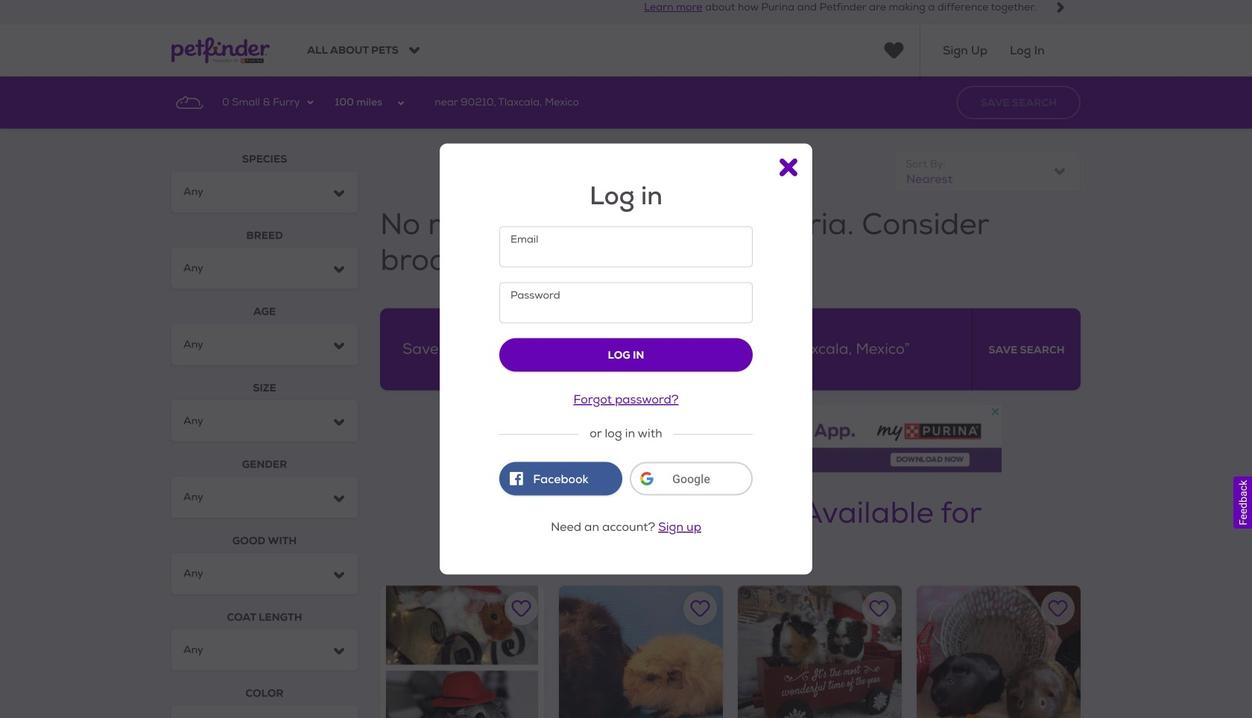 Task type: locate. For each thing, give the bounding box(es) containing it.
None password field
[[500, 282, 753, 323]]

None email field
[[500, 226, 753, 267]]

main content
[[0, 76, 1253, 718]]



Task type: describe. For each thing, give the bounding box(es) containing it.
petfinder home image
[[172, 24, 270, 76]]



Task type: vqa. For each thing, say whether or not it's contained in the screenshot.
Willis, adoptable Dog, Adult Male Dachshund & Chihuahua Mix, 1 mile away. "IMAGE"
no



